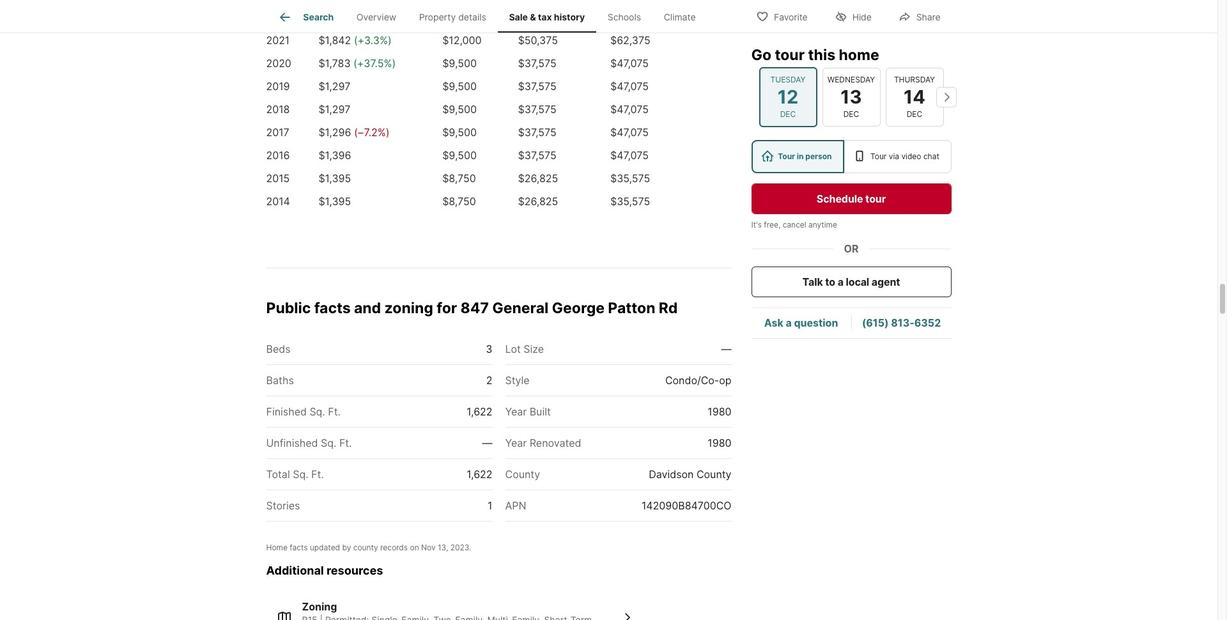 Task type: vqa. For each thing, say whether or not it's contained in the screenshot.


Task type: describe. For each thing, give the bounding box(es) containing it.
public
[[266, 299, 311, 317]]

via
[[889, 152, 900, 161]]

1
[[488, 500, 493, 512]]

$1,395 for 2015
[[319, 172, 351, 185]]

2021
[[266, 34, 290, 46]]

county
[[353, 543, 378, 553]]

2016
[[266, 149, 290, 161]]

talk
[[803, 276, 823, 288]]

stories
[[266, 500, 300, 512]]

wednesday
[[828, 75, 876, 84]]

tour for tour via video chat
[[871, 152, 887, 161]]

list box containing tour in person
[[752, 140, 952, 173]]

$1,783 (+37.5%)
[[319, 57, 396, 69]]

resources
[[327, 564, 383, 578]]

home
[[266, 543, 288, 553]]

tour in person
[[778, 152, 832, 161]]

$1,296
[[319, 126, 351, 138]]

overview
[[357, 12, 397, 23]]

$9,500 for 2019
[[443, 80, 477, 92]]

climate tab
[[653, 2, 708, 33]]

ft. for unfinished sq. ft.
[[339, 437, 352, 450]]

.
[[469, 543, 472, 553]]

in
[[797, 152, 804, 161]]

&
[[530, 12, 536, 23]]

tab list containing search
[[266, 0, 718, 33]]

ask
[[765, 317, 784, 330]]

tuesday 12 dec
[[771, 75, 806, 119]]

$35,575 for 2015
[[611, 172, 651, 185]]

to
[[826, 276, 836, 288]]

next image
[[936, 87, 957, 107]]

ask a question link
[[765, 317, 839, 330]]

video
[[902, 152, 922, 161]]

finished sq. ft.
[[266, 406, 341, 418]]

sale & tax history
[[509, 12, 585, 23]]

finished
[[266, 406, 307, 418]]

sale
[[509, 12, 528, 23]]

year for year built
[[505, 406, 527, 418]]

built
[[530, 406, 551, 418]]

14
[[904, 86, 926, 108]]

tour for tour in person
[[778, 152, 795, 161]]

schedule
[[817, 192, 864, 205]]

climate
[[664, 12, 696, 23]]

$1,396
[[319, 149, 351, 161]]

thursday 14 dec
[[895, 75, 936, 119]]

style
[[505, 374, 530, 387]]

details
[[459, 12, 487, 23]]

property details
[[419, 12, 487, 23]]

(615)
[[862, 317, 889, 330]]

$1,297 for 2018
[[319, 103, 351, 115]]

2019
[[266, 80, 290, 92]]

or
[[844, 242, 859, 255]]

total sq. ft.
[[266, 468, 324, 481]]

sq. for total
[[293, 468, 309, 481]]

2014
[[266, 195, 290, 208]]

$8,750 for 2015
[[443, 172, 476, 185]]

(+37.5%)
[[354, 57, 396, 69]]

$1,842
[[319, 34, 351, 46]]

beds
[[266, 343, 291, 356]]

2018
[[266, 103, 290, 115]]

and
[[354, 299, 381, 317]]

13
[[841, 86, 862, 108]]

on
[[410, 543, 419, 553]]

sq. for unfinished
[[321, 437, 337, 450]]

6352
[[915, 317, 941, 330]]

— for unfinished sq. ft.
[[482, 437, 493, 450]]

$47,075 for 2017
[[611, 126, 649, 138]]

$1,842 (+3.3%)
[[319, 34, 392, 46]]

tax
[[538, 12, 552, 23]]

facts for public
[[314, 299, 351, 317]]

813-
[[892, 317, 915, 330]]

(−7.2%)
[[354, 126, 390, 138]]

talk to a local agent
[[803, 276, 901, 288]]

$37,575 for 2019
[[518, 80, 557, 92]]

$12,000 for $1,823 (−1.0%)
[[443, 11, 482, 23]]

schools tab
[[597, 2, 653, 33]]

search
[[303, 12, 334, 23]]

total
[[266, 468, 290, 481]]

year renovated
[[505, 437, 582, 450]]

cancel
[[783, 220, 807, 230]]

it's free, cancel anytime
[[752, 220, 838, 230]]

local
[[846, 276, 870, 288]]

baths
[[266, 374, 294, 387]]

property details tab
[[408, 2, 498, 33]]

share
[[917, 11, 941, 22]]

3
[[486, 343, 493, 356]]

davidson county
[[649, 468, 732, 481]]

condo/co-
[[666, 374, 720, 387]]

1980 for year built
[[708, 406, 732, 418]]

ask a question
[[765, 317, 839, 330]]

schedule tour
[[817, 192, 886, 205]]

schools
[[608, 12, 641, 23]]

davidson
[[649, 468, 694, 481]]

history
[[554, 12, 585, 23]]

additional resources
[[266, 564, 383, 578]]

sq. for finished
[[310, 406, 325, 418]]

847
[[461, 299, 489, 317]]

1 vertical spatial a
[[786, 317, 792, 330]]

facts for home
[[290, 543, 308, 553]]

nov
[[421, 543, 436, 553]]

$35,575 for 2014
[[611, 195, 651, 208]]

zoning
[[385, 299, 433, 317]]

$26,825 for 2014
[[518, 195, 558, 208]]

this
[[809, 46, 836, 64]]

$37,575 for 2017
[[518, 126, 557, 138]]

person
[[806, 152, 832, 161]]

wednesday 13 dec
[[828, 75, 876, 119]]

share button
[[888, 3, 952, 29]]

$9,500 for 2017
[[443, 126, 477, 138]]

2017
[[266, 126, 290, 138]]

ft. for finished sq. ft.
[[328, 406, 341, 418]]

renovated
[[530, 437, 582, 450]]



Task type: locate. For each thing, give the bounding box(es) containing it.
tour in person option
[[752, 140, 845, 173]]

2
[[487, 374, 493, 387]]

go
[[752, 46, 772, 64]]

1 $37,575 from the top
[[518, 57, 557, 69]]

sq. right finished on the bottom of page
[[310, 406, 325, 418]]

dec for 14
[[907, 109, 923, 119]]

5 $47,075 from the top
[[611, 149, 649, 161]]

3 $9,500 from the top
[[443, 103, 477, 115]]

tuesday
[[771, 75, 806, 84]]

$1,297 for 2019
[[319, 80, 351, 92]]

(+3.3%)
[[354, 34, 392, 46]]

$1,297 up $1,296
[[319, 103, 351, 115]]

0 vertical spatial sq.
[[310, 406, 325, 418]]

$50,375
[[518, 11, 558, 23], [518, 34, 558, 46]]

tour up tuesday
[[775, 46, 805, 64]]

1980 up davidson county
[[708, 437, 732, 450]]

tour for go
[[775, 46, 805, 64]]

1 $47,075 from the top
[[611, 57, 649, 69]]

a right the ask
[[786, 317, 792, 330]]

1980 for year renovated
[[708, 437, 732, 450]]

$37,575 for 2016
[[518, 149, 557, 161]]

$62,375 for $1,823 (−1.0%)
[[611, 11, 651, 23]]

property
[[419, 12, 456, 23]]

$26,825 for 2015
[[518, 172, 558, 185]]

1 horizontal spatial dec
[[844, 109, 860, 119]]

1 year from the top
[[505, 406, 527, 418]]

sq. right unfinished
[[321, 437, 337, 450]]

$1,823 (−1.0%)
[[319, 11, 389, 23]]

patton
[[608, 299, 656, 317]]

1,622
[[467, 406, 493, 418], [467, 468, 493, 481]]

additional
[[266, 564, 324, 578]]

ft. for total sq. ft.
[[311, 468, 324, 481]]

0 vertical spatial tour
[[775, 46, 805, 64]]

0 vertical spatial 1,622
[[467, 406, 493, 418]]

1 1980 from the top
[[708, 406, 732, 418]]

0 vertical spatial facts
[[314, 299, 351, 317]]

1 horizontal spatial tour
[[866, 192, 886, 205]]

0 horizontal spatial tour
[[775, 46, 805, 64]]

ft. down finished sq. ft.
[[339, 437, 352, 450]]

$62,375 for $1,842 (+3.3%)
[[611, 34, 651, 46]]

$50,375 for (−1.0%)
[[518, 11, 558, 23]]

hide
[[853, 11, 872, 22]]

2 county from the left
[[697, 468, 732, 481]]

$35,575
[[611, 172, 651, 185], [611, 195, 651, 208]]

1 $9,500 from the top
[[443, 57, 477, 69]]

1,622 for total sq. ft.
[[467, 468, 493, 481]]

search link
[[278, 10, 334, 25]]

2 $50,375 from the top
[[518, 34, 558, 46]]

$47,075 for 2019
[[611, 80, 649, 92]]

0 vertical spatial $50,375
[[518, 11, 558, 23]]

1 county from the left
[[505, 468, 540, 481]]

0 vertical spatial —
[[722, 343, 732, 356]]

anytime
[[809, 220, 838, 230]]

2023
[[451, 543, 469, 553]]

$9,500 for 2020
[[443, 57, 477, 69]]

$47,075 for 2016
[[611, 149, 649, 161]]

lot
[[505, 343, 521, 356]]

unfinished sq. ft.
[[266, 437, 352, 450]]

1 horizontal spatial county
[[697, 468, 732, 481]]

home facts updated by county records on nov 13, 2023 .
[[266, 543, 472, 553]]

1 dec from the left
[[781, 109, 796, 119]]

0 horizontal spatial dec
[[781, 109, 796, 119]]

favorite
[[774, 11, 808, 22]]

$12,000 left sale
[[443, 11, 482, 23]]

1 vertical spatial $1,395
[[319, 195, 351, 208]]

$12,000 for $1,842 (+3.3%)
[[443, 34, 482, 46]]

zoning button
[[266, 589, 645, 620]]

zoning
[[302, 600, 337, 613]]

thursday
[[895, 75, 936, 84]]

1 1,622 from the top
[[467, 406, 493, 418]]

year down year built on the left bottom of the page
[[505, 437, 527, 450]]

2020
[[266, 57, 292, 69]]

2 $26,825 from the top
[[518, 195, 558, 208]]

$50,375 for (+3.3%)
[[518, 34, 558, 46]]

0 horizontal spatial a
[[786, 317, 792, 330]]

2 $9,500 from the top
[[443, 80, 477, 92]]

tour via video chat
[[871, 152, 940, 161]]

agent
[[872, 276, 901, 288]]

1 vertical spatial tour
[[866, 192, 886, 205]]

$8,750 for 2014
[[443, 195, 476, 208]]

facts right home on the left of the page
[[290, 543, 308, 553]]

a right to
[[838, 276, 844, 288]]

0 vertical spatial $12,000
[[443, 11, 482, 23]]

sale & tax history tab
[[498, 2, 597, 33]]

1 vertical spatial $26,825
[[518, 195, 558, 208]]

year for year renovated
[[505, 437, 527, 450]]

dec for 13
[[844, 109, 860, 119]]

by
[[342, 543, 351, 553]]

$47,075 for 2018
[[611, 103, 649, 115]]

4 $47,075 from the top
[[611, 126, 649, 138]]

2 $37,575 from the top
[[518, 80, 557, 92]]

home
[[839, 46, 880, 64]]

— up 'op' at bottom right
[[722, 343, 732, 356]]

0 vertical spatial a
[[838, 276, 844, 288]]

go tour this home
[[752, 46, 880, 64]]

for
[[437, 299, 457, 317]]

1 horizontal spatial a
[[838, 276, 844, 288]]

$1,395
[[319, 172, 351, 185], [319, 195, 351, 208]]

county up apn in the bottom of the page
[[505, 468, 540, 481]]

0 vertical spatial $62,375
[[611, 11, 651, 23]]

$9,500 for 2016
[[443, 149, 477, 161]]

0 vertical spatial $8,750
[[443, 172, 476, 185]]

tab list
[[266, 0, 718, 33]]

1980
[[708, 406, 732, 418], [708, 437, 732, 450]]

tour inside "tour via video chat" option
[[871, 152, 887, 161]]

$26,825
[[518, 172, 558, 185], [518, 195, 558, 208]]

question
[[794, 317, 839, 330]]

op
[[720, 374, 732, 387]]

1 vertical spatial $1,297
[[319, 103, 351, 115]]

1 vertical spatial $35,575
[[611, 195, 651, 208]]

rd
[[659, 299, 678, 317]]

tour via video chat option
[[845, 140, 952, 173]]

0 vertical spatial year
[[505, 406, 527, 418]]

0 vertical spatial $1,395
[[319, 172, 351, 185]]

1 vertical spatial facts
[[290, 543, 308, 553]]

$62,375 left climate
[[611, 11, 651, 23]]

5 $37,575 from the top
[[518, 149, 557, 161]]

0 horizontal spatial tour
[[778, 152, 795, 161]]

2 year from the top
[[505, 437, 527, 450]]

favorite button
[[746, 3, 819, 29]]

1980 down 'op' at bottom right
[[708, 406, 732, 418]]

size
[[524, 343, 544, 356]]

2015
[[266, 172, 290, 185]]

0 vertical spatial ft.
[[328, 406, 341, 418]]

$9,500
[[443, 57, 477, 69], [443, 80, 477, 92], [443, 103, 477, 115], [443, 126, 477, 138], [443, 149, 477, 161]]

3 dec from the left
[[907, 109, 923, 119]]

(615) 813-6352 link
[[862, 317, 941, 330]]

2 1,622 from the top
[[467, 468, 493, 481]]

— left year renovated
[[482, 437, 493, 450]]

2 $1,297 from the top
[[319, 103, 351, 115]]

1 vertical spatial ft.
[[339, 437, 352, 450]]

2 $8,750 from the top
[[443, 195, 476, 208]]

2 tour from the left
[[871, 152, 887, 161]]

$8,750
[[443, 172, 476, 185], [443, 195, 476, 208]]

(−1.0%)
[[354, 11, 389, 23]]

tour left in
[[778, 152, 795, 161]]

1 $1,395 from the top
[[319, 172, 351, 185]]

4 $37,575 from the top
[[518, 126, 557, 138]]

1 vertical spatial $50,375
[[518, 34, 558, 46]]

$37,575
[[518, 57, 557, 69], [518, 80, 557, 92], [518, 103, 557, 115], [518, 126, 557, 138], [518, 149, 557, 161]]

0 vertical spatial 1980
[[708, 406, 732, 418]]

$37,575 for 2020
[[518, 57, 557, 69]]

1 vertical spatial sq.
[[321, 437, 337, 450]]

records
[[380, 543, 408, 553]]

$1,297
[[319, 80, 351, 92], [319, 103, 351, 115]]

1 $12,000 from the top
[[443, 11, 482, 23]]

dec for 12
[[781, 109, 796, 119]]

2 dec from the left
[[844, 109, 860, 119]]

dec inside the thursday 14 dec
[[907, 109, 923, 119]]

— for lot size
[[722, 343, 732, 356]]

dec down 14
[[907, 109, 923, 119]]

$9,500 for 2018
[[443, 103, 477, 115]]

tour inside button
[[866, 192, 886, 205]]

3 $37,575 from the top
[[518, 103, 557, 115]]

1,622 for finished sq. ft.
[[467, 406, 493, 418]]

1 vertical spatial $8,750
[[443, 195, 476, 208]]

1,622 down 2
[[467, 406, 493, 418]]

2 $62,375 from the top
[[611, 34, 651, 46]]

1 $26,825 from the top
[[518, 172, 558, 185]]

ft.
[[328, 406, 341, 418], [339, 437, 352, 450], [311, 468, 324, 481]]

$37,575 for 2018
[[518, 103, 557, 115]]

0 horizontal spatial county
[[505, 468, 540, 481]]

tour inside tour in person option
[[778, 152, 795, 161]]

4 $9,500 from the top
[[443, 126, 477, 138]]

sq. right 'total'
[[293, 468, 309, 481]]

dec down '12'
[[781, 109, 796, 119]]

0 vertical spatial $1,297
[[319, 80, 351, 92]]

dec down "13"
[[844, 109, 860, 119]]

1,622 up 1
[[467, 468, 493, 481]]

unfinished
[[266, 437, 318, 450]]

list box
[[752, 140, 952, 173]]

apn
[[505, 500, 527, 512]]

1 vertical spatial $62,375
[[611, 34, 651, 46]]

1 horizontal spatial facts
[[314, 299, 351, 317]]

it's
[[752, 220, 762, 230]]

$12,000
[[443, 11, 482, 23], [443, 34, 482, 46]]

$62,375 down schools tab
[[611, 34, 651, 46]]

1 vertical spatial —
[[482, 437, 493, 450]]

5 $9,500 from the top
[[443, 149, 477, 161]]

1 $1,297 from the top
[[319, 80, 351, 92]]

2 1980 from the top
[[708, 437, 732, 450]]

sq.
[[310, 406, 325, 418], [321, 437, 337, 450], [293, 468, 309, 481]]

$1,297 down $1,783
[[319, 80, 351, 92]]

0 vertical spatial $35,575
[[611, 172, 651, 185]]

1 $62,375 from the top
[[611, 11, 651, 23]]

1 $50,375 from the top
[[518, 11, 558, 23]]

2 vertical spatial ft.
[[311, 468, 324, 481]]

1 horizontal spatial —
[[722, 343, 732, 356]]

facts left and
[[314, 299, 351, 317]]

1 vertical spatial $12,000
[[443, 34, 482, 46]]

lot size
[[505, 343, 544, 356]]

tour
[[778, 152, 795, 161], [871, 152, 887, 161]]

1 vertical spatial 1980
[[708, 437, 732, 450]]

3 $47,075 from the top
[[611, 103, 649, 115]]

$1,783
[[319, 57, 351, 69]]

dec inside wednesday 13 dec
[[844, 109, 860, 119]]

dec inside tuesday 12 dec
[[781, 109, 796, 119]]

2 horizontal spatial dec
[[907, 109, 923, 119]]

0 vertical spatial $26,825
[[518, 172, 558, 185]]

1 $8,750 from the top
[[443, 172, 476, 185]]

tour left via
[[871, 152, 887, 161]]

overview tab
[[345, 2, 408, 33]]

tour for schedule
[[866, 192, 886, 205]]

ft. down unfinished sq. ft. in the left bottom of the page
[[311, 468, 324, 481]]

county up 142090b84700co in the right bottom of the page
[[697, 468, 732, 481]]

12
[[778, 86, 799, 108]]

$62,375
[[611, 11, 651, 23], [611, 34, 651, 46]]

$1,395 for 2014
[[319, 195, 351, 208]]

2 $1,395 from the top
[[319, 195, 351, 208]]

2 $35,575 from the top
[[611, 195, 651, 208]]

$12,000 down property details tab
[[443, 34, 482, 46]]

schedule tour button
[[752, 184, 952, 214]]

1 vertical spatial year
[[505, 437, 527, 450]]

2 vertical spatial sq.
[[293, 468, 309, 481]]

2 $47,075 from the top
[[611, 80, 649, 92]]

2 $12,000 from the top
[[443, 34, 482, 46]]

tour right schedule
[[866, 192, 886, 205]]

1 vertical spatial 1,622
[[467, 468, 493, 481]]

0 horizontal spatial facts
[[290, 543, 308, 553]]

1 horizontal spatial tour
[[871, 152, 887, 161]]

1 tour from the left
[[778, 152, 795, 161]]

0 horizontal spatial —
[[482, 437, 493, 450]]

ft. up unfinished sq. ft. in the left bottom of the page
[[328, 406, 341, 418]]

tour
[[775, 46, 805, 64], [866, 192, 886, 205]]

13,
[[438, 543, 448, 553]]

1 $35,575 from the top
[[611, 172, 651, 185]]

year left built
[[505, 406, 527, 418]]

None button
[[759, 67, 818, 127], [823, 68, 881, 127], [886, 68, 944, 127], [759, 67, 818, 127], [823, 68, 881, 127], [886, 68, 944, 127]]

a
[[838, 276, 844, 288], [786, 317, 792, 330]]

$47,075 for 2020
[[611, 57, 649, 69]]



